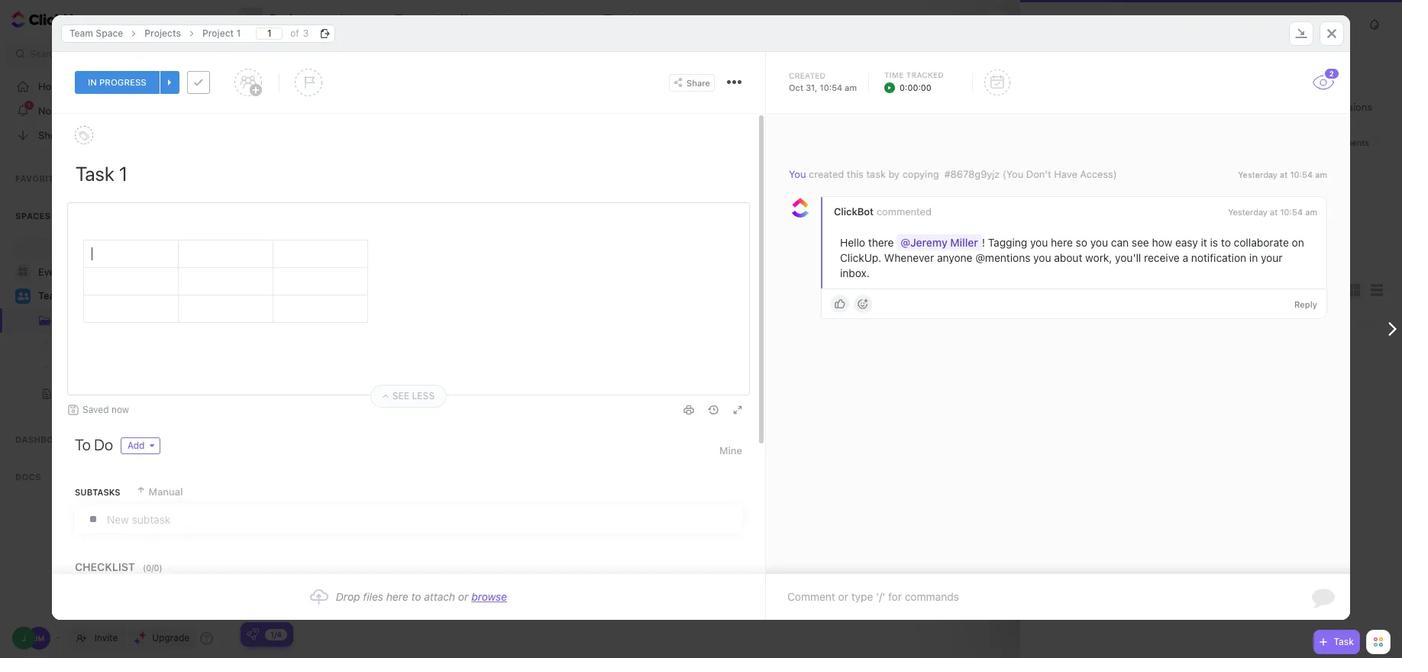 Task type: vqa. For each thing, say whether or not it's contained in the screenshot.
Hide Closed button to the bottom
yes



Task type: describe. For each thing, give the bounding box(es) containing it.
projects inside 'task locations' element
[[145, 27, 181, 39]]

project 1 link inside 'task locations' element
[[195, 24, 248, 42]]

access)
[[1081, 168, 1117, 180]]

do
[[94, 436, 113, 454]]

table
[[619, 12, 646, 25]]

search for search tasks...
[[256, 46, 286, 57]]

in inside "! tagging you here so you can see how easy it is to collaborate on clickup. whenever anyone @mentions you about work, you'll receive a notification in your inbox."
[[1250, 251, 1258, 264]]

task 2
[[306, 530, 336, 542]]

you'll
[[1116, 251, 1142, 264]]

of 3
[[290, 27, 309, 39]]

comments button
[[1298, 133, 1380, 152]]

calendar link
[[475, 0, 526, 38]]

attach
[[424, 591, 455, 604]]

hide closed for ‎task 2
[[1308, 84, 1364, 94]]

automations button
[[1237, 8, 1308, 31]]

hide for ‎task 2
[[1308, 84, 1327, 94]]

!
[[982, 236, 986, 249]]

in progress
[[88, 77, 147, 88]]

drop
[[336, 591, 360, 604]]

reply
[[1295, 299, 1318, 309]]

new task button
[[280, 583, 336, 597]]

commented
[[877, 206, 932, 218]]

manual
[[149, 486, 183, 498]]

sharing
[[1269, 100, 1305, 113]]

space inside sidebar navigation
[[66, 290, 96, 302]]

project notes link
[[0, 382, 200, 406]]

checklist
[[75, 561, 135, 574]]

clickup.
[[840, 251, 882, 264]]

user friends image
[[17, 292, 29, 301]]

in inside dropdown button
[[88, 77, 97, 88]]

you right tagging
[[1031, 236, 1048, 249]]

new task
[[293, 585, 330, 595]]

task inside region
[[867, 168, 886, 180]]

project notes
[[56, 388, 115, 400]]

gantt link
[[555, 0, 590, 38]]

by
[[889, 168, 900, 180]]

1/4
[[270, 630, 282, 639]]

‎task 2
[[306, 256, 336, 268]]

add
[[128, 440, 145, 452]]

sharing & permissions link
[[1245, 97, 1380, 117]]

calendar
[[475, 12, 520, 25]]

task body element
[[52, 114, 765, 640]]

see less
[[393, 390, 435, 402]]

browse
[[472, 591, 507, 604]]

everything link
[[0, 260, 230, 284]]

list
[[356, 12, 375, 25]]

whenever
[[885, 251, 934, 264]]

onboarding checklist button image
[[247, 629, 259, 641]]

add button
[[121, 438, 160, 455]]

‎task 2 link
[[302, 249, 940, 275]]

here inside "! tagging you here so you can see how easy it is to collaborate on clickup. whenever anyone @mentions you about work, you'll receive a notification in your inbox."
[[1051, 236, 1073, 249]]

easy
[[1176, 236, 1199, 249]]

am for commented
[[1306, 207, 1318, 217]]

2 inside sidebar navigation
[[89, 364, 95, 375]]

1 horizontal spatial project 2
[[1145, 19, 1181, 29]]

sidebar navigation
[[0, 0, 230, 659]]

Edit task name text field
[[76, 160, 743, 186]]

automations
[[1245, 13, 1301, 24]]

miller
[[951, 236, 979, 249]]

Set task position in this List number field
[[256, 27, 283, 39]]

projects link for the project 1 link inside the 'task locations' element
[[137, 24, 189, 42]]

time tracked
[[885, 70, 944, 79]]

1 horizontal spatial share button
[[1339, 7, 1389, 31]]

0:00:00
[[900, 83, 932, 92]]

am inside created oct 31, 10:54 am
[[845, 83, 857, 92]]

show more
[[38, 129, 90, 141]]

this
[[847, 168, 864, 180]]

project 1 link inside sidebar navigation
[[0, 333, 200, 358]]

inbox.
[[840, 267, 870, 280]]

‎task
[[306, 256, 327, 268]]

yesterday at 10:54 am for you created this task by copying #8678g9yjz (you don't have access)
[[1239, 170, 1328, 180]]

now
[[111, 404, 129, 416]]

2 inside dropdown button
[[1330, 70, 1334, 78]]

don't
[[1027, 168, 1052, 180]]

can
[[1111, 236, 1129, 249]]

3 for ‎task 2
[[330, 285, 337, 297]]

see
[[393, 390, 410, 402]]

team inside 'task locations' element
[[70, 27, 93, 39]]

share button inside task details element
[[669, 74, 715, 91]]

task 3 link for task 2
[[302, 552, 940, 578]]

show
[[38, 129, 64, 141]]

10:54 for created
[[1291, 170, 1313, 180]]

favorites
[[15, 173, 65, 183]]

project 2 inside sidebar navigation
[[56, 364, 95, 375]]

task 3 link for ‎task 2
[[302, 278, 940, 304]]

10:54 inside created oct 31, 10:54 am
[[820, 83, 843, 92]]

you up work,
[[1091, 236, 1109, 249]]

team space inside sidebar navigation
[[38, 290, 96, 302]]

! tagging you here so you can see how easy it is to collaborate on clickup. whenever anyone @mentions you about work, you'll receive a notification in your inbox.
[[840, 236, 1308, 280]]

to inside "! tagging you here so you can see how easy it is to collaborate on clickup. whenever anyone @mentions you about work, you'll receive a notification in your inbox."
[[1222, 236, 1231, 249]]

Search tasks... text field
[[256, 41, 383, 63]]

see
[[1132, 236, 1150, 249]]

work,
[[1086, 251, 1113, 264]]

upgrade
[[152, 633, 190, 644]]

team space inside 'task locations' element
[[70, 27, 123, 39]]

time
[[885, 70, 904, 79]]

notification
[[1192, 251, 1247, 264]]

onboarding checklist button element
[[247, 629, 259, 641]]

manual button
[[136, 479, 183, 505]]

notes
[[89, 388, 115, 400]]

10:54 for commented
[[1281, 207, 1303, 217]]

you
[[789, 168, 806, 180]]

dashboards
[[15, 435, 78, 445]]

receive
[[1144, 251, 1180, 264]]

you created this task by copying #8678g9yjz (you don't have access)
[[789, 168, 1117, 180]]

0 vertical spatial project 2 link
[[1145, 19, 1181, 29]]

⌘k
[[197, 48, 212, 60]]

it
[[1201, 236, 1208, 249]]

have
[[1055, 168, 1078, 180]]

closed for ‎task 2
[[1330, 84, 1364, 94]]

at for clickbot commented
[[1271, 207, 1278, 217]]

tasks...
[[289, 46, 319, 57]]

task settings image
[[732, 80, 736, 84]]

tracked
[[907, 70, 944, 79]]

at for you created this task by copying #8678g9yjz (you don't have access)
[[1280, 170, 1288, 180]]



Task type: locate. For each thing, give the bounding box(es) containing it.
hide closed up permissions
[[1308, 84, 1364, 94]]

task left by
[[867, 168, 886, 180]]

everything
[[38, 265, 87, 278]]

hide for task 2
[[1308, 358, 1327, 368]]

space inside 'task locations' element
[[96, 27, 123, 39]]

0 vertical spatial yesterday
[[1239, 170, 1278, 180]]

1 horizontal spatial here
[[1051, 236, 1073, 249]]

hide closed button down reply
[[1292, 356, 1368, 371]]

task 3 down ‎task 2
[[306, 285, 337, 297]]

yesterday at 10:54 am
[[1239, 170, 1328, 180], [1229, 207, 1318, 217]]

2 vertical spatial am
[[1306, 207, 1318, 217]]

task 2 link
[[302, 523, 940, 549]]

@jeremy miller button
[[897, 235, 982, 251]]

less
[[412, 390, 435, 402]]

browse link
[[472, 591, 507, 604]]

drop files here to attach or browse
[[336, 591, 507, 604]]

1 vertical spatial project 2
[[56, 364, 95, 375]]

0 vertical spatial at
[[1280, 170, 1288, 180]]

1 vertical spatial to
[[411, 591, 421, 604]]

1 vertical spatial 1
[[89, 339, 93, 351]]

0 vertical spatial project 2
[[1145, 19, 1181, 29]]

hide up sharing & permissions
[[1308, 84, 1327, 94]]

1 vertical spatial yesterday at 10:54 am
[[1229, 207, 1318, 217]]

search
[[256, 46, 286, 57], [30, 48, 60, 60]]

2 button
[[1312, 67, 1341, 90]]

task details element
[[52, 52, 1351, 114]]

hide
[[1308, 84, 1327, 94], [1308, 358, 1327, 368]]

1 vertical spatial here
[[386, 591, 409, 604]]

1 horizontal spatial at
[[1280, 170, 1288, 180]]

hide closed button for task 2
[[1292, 356, 1368, 371]]

1 horizontal spatial task
[[867, 168, 886, 180]]

task
[[306, 285, 327, 297], [306, 530, 327, 542], [306, 559, 327, 571], [1334, 636, 1355, 648]]

created oct 31, 10:54 am
[[789, 71, 857, 92]]

comments
[[1327, 138, 1370, 147]]

1 task 3 from the top
[[306, 285, 337, 297]]

2 vertical spatial 10:54
[[1281, 207, 1303, 217]]

task history region
[[766, 114, 1351, 575]]

0 horizontal spatial 1
[[89, 339, 93, 351]]

project 1 up ⌘k
[[202, 27, 241, 39]]

minimize task image
[[1296, 28, 1308, 38]]

docs
[[15, 472, 41, 482]]

0 vertical spatial yesterday at 10:54 am
[[1239, 170, 1328, 180]]

of
[[290, 27, 299, 39]]

about
[[1054, 251, 1083, 264]]

1 horizontal spatial in
[[1250, 251, 1258, 264]]

task 3
[[306, 285, 337, 297], [306, 559, 337, 571]]

0 vertical spatial hide
[[1308, 84, 1327, 94]]

0 vertical spatial task 3
[[306, 285, 337, 297]]

hide down reply
[[1308, 358, 1327, 368]]

in left progress
[[88, 77, 97, 88]]

here
[[1051, 236, 1073, 249], [386, 591, 409, 604]]

projects link for topmost the project 2 link
[[1102, 19, 1135, 29]]

1 vertical spatial at
[[1271, 207, 1278, 217]]

0 vertical spatial am
[[845, 83, 857, 92]]

anyone
[[937, 251, 973, 264]]

1 vertical spatial task 3 link
[[302, 552, 940, 578]]

share for "share" button inside task details element
[[687, 78, 710, 87]]

1 horizontal spatial project 1
[[202, 27, 241, 39]]

1 horizontal spatial team
[[70, 27, 93, 39]]

task 3 up 'new task'
[[306, 559, 337, 571]]

in progress button
[[75, 71, 160, 94]]

0 vertical spatial task
[[867, 168, 886, 180]]

projects link inside 'task locations' element
[[137, 24, 189, 42]]

task 3 link
[[302, 278, 940, 304], [302, 552, 940, 578]]

1 vertical spatial hide closed
[[1308, 358, 1364, 368]]

projects link
[[1102, 19, 1135, 29], [137, 24, 189, 42], [2, 309, 184, 333]]

2 vertical spatial 3
[[330, 559, 337, 571]]

created
[[789, 71, 826, 80]]

project 1 link up ⌘k
[[195, 24, 248, 42]]

task 3 for task
[[306, 559, 337, 571]]

closed for task 2
[[1330, 358, 1364, 368]]

hide closed
[[1308, 84, 1364, 94], [1308, 358, 1364, 368]]

to
[[1222, 236, 1231, 249], [411, 591, 421, 604]]

3
[[303, 27, 309, 39], [330, 285, 337, 297], [330, 559, 337, 571]]

3 inside 'task locations' element
[[303, 27, 309, 39]]

1 horizontal spatial share
[[1358, 13, 1383, 25]]

set priority image
[[295, 69, 322, 96]]

so
[[1076, 236, 1088, 249]]

how
[[1152, 236, 1173, 249]]

2 hide from the top
[[1308, 358, 1327, 368]]

0 horizontal spatial project 2
[[56, 364, 95, 375]]

(0/0)
[[143, 563, 163, 573]]

New subtask text field
[[107, 506, 742, 533]]

0 vertical spatial to
[[1222, 236, 1231, 249]]

0 vertical spatial in
[[88, 77, 97, 88]]

0 vertical spatial here
[[1051, 236, 1073, 249]]

0 horizontal spatial to
[[411, 591, 421, 604]]

notifications
[[38, 104, 97, 117]]

project 1 link
[[195, 24, 248, 42], [0, 333, 200, 358]]

to left "attach"
[[411, 591, 421, 604]]

2 hide closed button from the top
[[1292, 356, 1368, 371]]

0 vertical spatial 3
[[303, 27, 309, 39]]

1 task 3 link from the top
[[302, 278, 940, 304]]

0 horizontal spatial project 1
[[56, 339, 93, 351]]

share button right minimize task image on the right of page
[[1339, 7, 1389, 31]]

1 vertical spatial task 3
[[306, 559, 337, 571]]

0 horizontal spatial at
[[1271, 207, 1278, 217]]

@jeremy
[[901, 236, 948, 249]]

set priority element
[[295, 69, 322, 96]]

2 horizontal spatial team
[[1044, 19, 1065, 29]]

at up collaborate
[[1271, 207, 1278, 217]]

0 horizontal spatial task
[[314, 585, 330, 595]]

yesterday at 10:54 am down comments button
[[1239, 170, 1328, 180]]

space
[[1067, 19, 1092, 29], [96, 27, 123, 39], [66, 290, 96, 302]]

1 vertical spatial am
[[1316, 170, 1328, 180]]

3 down task 2
[[330, 559, 337, 571]]

3 for task 2
[[330, 559, 337, 571]]

1 vertical spatial project 1 link
[[0, 333, 200, 358]]

saved
[[83, 404, 109, 416]]

10:54 up on
[[1281, 207, 1303, 217]]

table link
[[619, 0, 652, 38]]

your
[[1261, 251, 1283, 264]]

1 vertical spatial hide closed button
[[1292, 356, 1368, 371]]

search tasks...
[[256, 46, 319, 57]]

1 hide closed button from the top
[[1292, 82, 1368, 97]]

hide closed down reply
[[1308, 358, 1364, 368]]

to
[[75, 436, 91, 454]]

clickbot
[[834, 206, 874, 218]]

task 3 for ‎task
[[306, 285, 337, 297]]

yesterday for clickbot commented
[[1229, 207, 1268, 217]]

1 closed from the top
[[1330, 84, 1364, 94]]

yesterday at 10:54 am up collaborate
[[1229, 207, 1318, 217]]

1 horizontal spatial to
[[1222, 236, 1231, 249]]

search inside sidebar navigation
[[30, 48, 60, 60]]

yesterday at 10:54 am for clickbot commented
[[1229, 207, 1318, 217]]

upgrade link
[[129, 628, 196, 649]]

1 inside 'task locations' element
[[236, 27, 241, 39]]

hide closed for task 2
[[1308, 358, 1364, 368]]

2 hide closed from the top
[[1308, 358, 1364, 368]]

project 2 link
[[1145, 19, 1181, 29], [0, 358, 200, 382]]

home
[[38, 80, 66, 92]]

1 vertical spatial share button
[[669, 74, 715, 91]]

in down collaborate
[[1250, 251, 1258, 264]]

1 vertical spatial yesterday
[[1229, 207, 1268, 217]]

0 horizontal spatial project 2 link
[[0, 358, 200, 382]]

checklist (0/0)
[[75, 561, 163, 574]]

project inside 'task locations' element
[[202, 27, 234, 39]]

0 vertical spatial project 1
[[202, 27, 241, 39]]

3 down ‎task 2
[[330, 285, 337, 297]]

0 vertical spatial hide closed button
[[1292, 82, 1368, 97]]

projects inside sidebar navigation
[[55, 315, 93, 327]]

1 vertical spatial 10:54
[[1291, 170, 1313, 180]]

hide closed button for ‎task 2
[[1292, 82, 1368, 97]]

1 vertical spatial hide
[[1308, 358, 1327, 368]]

team inside sidebar navigation
[[38, 290, 64, 302]]

subtasks
[[75, 487, 120, 497]]

task right new
[[314, 585, 330, 595]]

share inside task details element
[[687, 78, 710, 87]]

more
[[66, 129, 90, 141]]

0 horizontal spatial in
[[88, 77, 97, 88]]

to do
[[75, 436, 113, 454]]

10:54 right 31,
[[820, 83, 843, 92]]

1 hide from the top
[[1308, 84, 1327, 94]]

10:54 down comments button
[[1291, 170, 1313, 180]]

a
[[1183, 251, 1189, 264]]

1 hide closed from the top
[[1308, 84, 1364, 94]]

1 horizontal spatial project 2 link
[[1145, 19, 1181, 29]]

1 vertical spatial in
[[1250, 251, 1258, 264]]

2 task 3 link from the top
[[302, 552, 940, 578]]

am for created
[[1316, 170, 1328, 180]]

share button left task settings 'icon'
[[669, 74, 715, 91]]

1 vertical spatial 3
[[330, 285, 337, 297]]

0 vertical spatial 10:54
[[820, 83, 843, 92]]

at down 'sharing'
[[1280, 170, 1288, 180]]

1 horizontal spatial search
[[256, 46, 286, 57]]

task 3 link down "task 2" link
[[302, 552, 940, 578]]

sharing & permissions
[[1269, 100, 1373, 113]]

1 inside sidebar navigation
[[89, 339, 93, 351]]

projects inside button
[[270, 12, 317, 26]]

attachments
[[1044, 281, 1128, 299]]

list link
[[356, 0, 381, 38]]

new
[[293, 585, 311, 595]]

0 horizontal spatial search
[[30, 48, 60, 60]]

to do dialog
[[52, 15, 1351, 640]]

project 2
[[1145, 19, 1181, 29], [56, 364, 95, 375]]

task
[[867, 168, 886, 180], [314, 585, 330, 595]]

hide closed button
[[1292, 82, 1368, 97], [1292, 356, 1368, 371]]

projects
[[270, 12, 317, 26], [1102, 19, 1135, 29], [145, 27, 181, 39], [55, 315, 93, 327]]

share for the rightmost "share" button
[[1358, 13, 1383, 25]]

3 right of
[[303, 27, 309, 39]]

progress
[[99, 77, 147, 88]]

0 vertical spatial project 1 link
[[195, 24, 248, 42]]

1 up "project notes"
[[89, 339, 93, 351]]

1 vertical spatial share
[[687, 78, 710, 87]]

0 horizontal spatial share button
[[669, 74, 715, 91]]

0 vertical spatial closed
[[1330, 84, 1364, 94]]

2 closed from the top
[[1330, 358, 1364, 368]]

yesterday for you created this task by copying #8678g9yjz (you don't have access)
[[1239, 170, 1278, 180]]

0 vertical spatial share
[[1358, 13, 1383, 25]]

tagging
[[988, 236, 1028, 249]]

0 horizontal spatial share
[[687, 78, 710, 87]]

is
[[1211, 236, 1219, 249]]

hide closed button up sharing & permissions
[[1292, 82, 1368, 97]]

search down 'set task position in this list' number field
[[256, 46, 286, 57]]

task inside button
[[314, 585, 330, 595]]

0 vertical spatial task 3 link
[[302, 278, 940, 304]]

2 task 3 from the top
[[306, 559, 337, 571]]

task 3 link down ‎task 2 link in the top of the page
[[302, 278, 940, 304]]

0 horizontal spatial team
[[38, 290, 64, 302]]

to right is
[[1222, 236, 1231, 249]]

0 vertical spatial hide closed
[[1308, 84, 1364, 94]]

you left about at the right top
[[1034, 251, 1052, 264]]

here right files
[[386, 591, 409, 604]]

task locations element
[[52, 15, 1351, 52]]

project 1 link up notes
[[0, 333, 200, 358]]

0 vertical spatial share button
[[1339, 7, 1389, 31]]

search for search
[[30, 48, 60, 60]]

0:00:00 button
[[885, 81, 953, 94]]

search up home
[[30, 48, 60, 60]]

0 vertical spatial 1
[[236, 27, 241, 39]]

project 1 inside sidebar navigation
[[56, 339, 93, 351]]

1 vertical spatial task
[[314, 585, 330, 595]]

(you
[[1003, 168, 1024, 180]]

&
[[1307, 100, 1314, 113]]

team space link
[[1044, 19, 1092, 29], [62, 24, 131, 42], [38, 284, 216, 309]]

clickbot commented
[[834, 206, 932, 218]]

@mentions
[[976, 251, 1031, 264]]

here up about at the right top
[[1051, 236, 1073, 249]]

gantt
[[555, 12, 584, 25]]

project 1 up "project notes"
[[56, 339, 93, 351]]

1 vertical spatial closed
[[1330, 358, 1364, 368]]

0 horizontal spatial here
[[386, 591, 409, 604]]

created
[[809, 168, 844, 180]]

1 vertical spatial project 2 link
[[0, 358, 200, 382]]

invite
[[94, 633, 118, 644]]

1 vertical spatial project 1
[[56, 339, 93, 351]]

1 horizontal spatial 1
[[236, 27, 241, 39]]

project 1 inside 'task locations' element
[[202, 27, 241, 39]]

favorites button
[[0, 160, 230, 196]]

1 left 'set task position in this list' number field
[[236, 27, 241, 39]]



